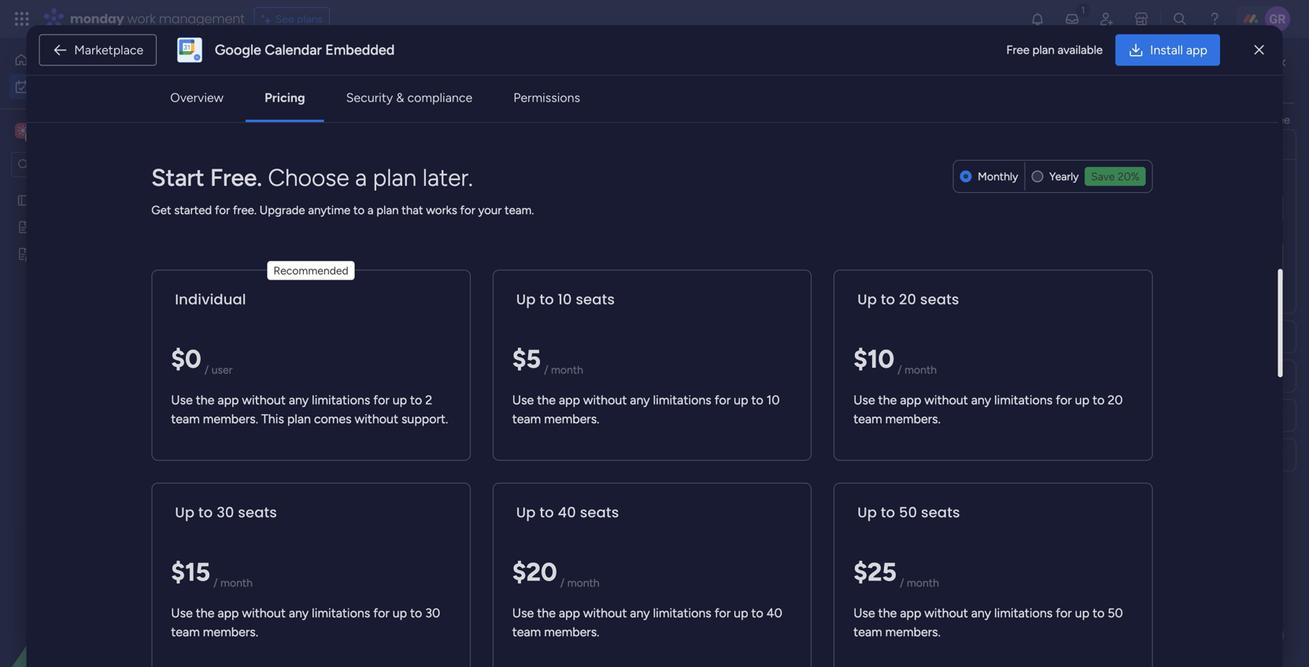 Task type: describe. For each thing, give the bounding box(es) containing it.
recommended
[[274, 264, 349, 277]]

items inside past dates / 2 items
[[364, 199, 392, 212]]

team for $5
[[513, 411, 541, 426]]

items inside without a date / 0 items
[[396, 624, 423, 637]]

monday marketplace image
[[1134, 11, 1150, 27]]

priority
[[1021, 448, 1056, 462]]

security & compliance
[[346, 90, 473, 105]]

home option
[[9, 47, 191, 72]]

overview button
[[158, 82, 236, 113]]

none text field inside main content
[[1021, 195, 1284, 223]]

0 vertical spatial 30
[[217, 502, 234, 522]]

for for $15
[[374, 606, 390, 621]]

app for $0
[[218, 392, 239, 407]]

up to 10 seats
[[517, 289, 615, 309]]

my
[[232, 59, 268, 95]]

0 vertical spatial 40
[[558, 502, 577, 522]]

16
[[1108, 482, 1118, 495]]

without for $15
[[242, 606, 286, 621]]

team for $10
[[854, 411, 883, 426]]

members. for $25
[[886, 624, 941, 639]]

3 project management link from the top
[[798, 475, 944, 502]]

that
[[402, 203, 423, 217]]

for for $20
[[715, 606, 731, 621]]

dates
[[300, 194, 341, 214]]

app for $25
[[901, 606, 922, 621]]

select product image
[[14, 11, 30, 27]]

/ inside $0 / user
[[205, 363, 209, 376]]

help image
[[1208, 11, 1223, 27]]

my work
[[232, 59, 338, 95]]

the inside main content
[[1052, 113, 1069, 126]]

any for $20
[[630, 606, 650, 621]]

seats for $10
[[921, 289, 960, 309]]

free.
[[210, 163, 262, 192]]

priority column
[[1021, 448, 1097, 462]]

up to 50 seats
[[858, 502, 961, 522]]

whose items should we show?
[[1021, 174, 1171, 187]]

save
[[1092, 170, 1116, 183]]

overview
[[170, 90, 224, 105]]

main content containing past dates /
[[209, 38, 1310, 667]]

team for $15
[[171, 624, 200, 639]]

user
[[212, 363, 233, 376]]

lottie animation element
[[0, 508, 201, 667]]

and
[[1155, 113, 1173, 126]]

to inside use the app without any limitations for up to 2 team members. this plan comes without support.
[[410, 392, 422, 407]]

search everything image
[[1173, 11, 1189, 27]]

3 project management from the top
[[800, 483, 904, 497]]

column for priority column
[[1059, 448, 1097, 462]]

see
[[1274, 113, 1291, 126]]

3 project from the top
[[800, 483, 836, 497]]

without for $10
[[925, 392, 969, 407]]

$0
[[171, 344, 201, 374]]

board
[[857, 449, 886, 463]]

$25 / month
[[854, 557, 940, 589]]

2 inside today / 2 items
[[325, 255, 331, 269]]

$15 / month
[[171, 557, 253, 589]]

up for $10
[[858, 289, 878, 309]]

up to 20 seats
[[858, 289, 960, 309]]

permissions
[[514, 90, 581, 105]]

items inside today / 2 items
[[334, 255, 361, 269]]

0 horizontal spatial choose
[[268, 163, 349, 192]]

this inside main content
[[265, 393, 294, 413]]

3 management from the top
[[839, 483, 904, 497]]

date
[[338, 620, 372, 640]]

google
[[215, 41, 261, 58]]

$20
[[513, 557, 558, 587]]

monday work management
[[70, 10, 245, 28]]

greg
[[1064, 254, 1091, 269]]

notifications image
[[1030, 11, 1046, 27]]

this inside use the app without any limitations for up to 2 team members. this plan comes without support.
[[262, 411, 284, 426]]

1
[[352, 454, 357, 467]]

0 horizontal spatial 20
[[900, 289, 917, 309]]

without
[[265, 620, 321, 640]]

seats for $25
[[922, 502, 961, 522]]

up for $5
[[517, 289, 536, 309]]

1 project management link from the top
[[798, 276, 944, 303]]

app for $20
[[559, 606, 581, 621]]

limitations for $20
[[654, 606, 712, 621]]

limitations for $5
[[654, 392, 712, 407]]

pricing
[[265, 90, 305, 105]]

work
[[275, 59, 338, 95]]

do
[[1249, 71, 1262, 84]]

greg robinson
[[1064, 254, 1143, 269]]

members. for $15
[[203, 624, 258, 639]]

Filter dashboard by text search field
[[299, 124, 443, 150]]

robinson
[[1094, 254, 1143, 269]]

without for $0
[[242, 392, 286, 407]]

/ inside $25 / month
[[900, 576, 905, 589]]

today
[[265, 251, 310, 271]]

monthly
[[978, 170, 1019, 183]]

without for $5
[[584, 392, 627, 407]]

to-do
[[677, 484, 706, 496]]

the for $15
[[196, 606, 215, 621]]

/ right dates
[[345, 194, 352, 214]]

invite members image
[[1100, 11, 1115, 27]]

workspace image
[[17, 122, 28, 139]]

2 inside past dates / 2 items
[[356, 199, 362, 212]]

to inside main content
[[1261, 113, 1271, 126]]

you'd
[[1212, 113, 1239, 126]]

1 project management from the top
[[800, 285, 904, 298]]

to inside "use the app without any limitations for up to 10 team members."
[[752, 392, 764, 407]]

plan inside use the app without any limitations for up to 2 team members. this plan comes without support.
[[287, 411, 311, 426]]

past
[[265, 194, 296, 214]]

without a date / 0 items
[[265, 620, 423, 640]]

any for $10
[[972, 392, 992, 407]]

upgrade
[[260, 203, 305, 217]]

choose inside main content
[[1011, 113, 1050, 126]]

add
[[267, 510, 287, 523]]

use the app without any limitations for up to 40 team members.
[[513, 606, 783, 639]]

free
[[1007, 43, 1030, 57]]

work
[[127, 10, 156, 28]]

use for $15
[[171, 606, 193, 621]]

up to 30 seats
[[175, 502, 277, 522]]

support.
[[402, 411, 448, 426]]

$15
[[171, 557, 210, 587]]

date for date column
[[1021, 409, 1044, 422]]

use the app without any limitations for up to 10 team members.
[[513, 392, 780, 426]]

up for $25
[[1076, 606, 1090, 621]]

mar
[[1088, 482, 1106, 495]]

see
[[275, 12, 294, 26]]

security & compliance button
[[334, 82, 485, 113]]

use the app without any limitations for up to 20 team members.
[[854, 392, 1124, 426]]

start free. choose a plan later.
[[151, 163, 473, 192]]

date for date
[[1092, 449, 1115, 463]]

2 management from the top
[[839, 312, 904, 326]]

get started for free. upgrade anytime to a plan that works for your team.
[[151, 203, 534, 217]]

embedded
[[325, 41, 395, 58]]

the for $5
[[537, 392, 556, 407]]

past dates / 2 items
[[265, 194, 392, 214]]

workspace selection element
[[15, 121, 132, 142]]

plans
[[297, 12, 323, 26]]

the for $0
[[196, 392, 215, 407]]

management
[[159, 10, 245, 28]]

month for $10
[[905, 363, 937, 376]]

see plans button
[[254, 7, 330, 31]]

0 vertical spatial a
[[355, 163, 367, 192]]

app for $10
[[901, 392, 922, 407]]

use for $0
[[171, 392, 193, 407]]

/ inside $10 / month
[[898, 363, 902, 376]]

new item
[[256, 482, 304, 495]]

month for $20
[[568, 576, 600, 589]]

use for $5
[[513, 392, 534, 407]]

public board image
[[17, 193, 32, 208]]

app inside button
[[1187, 43, 1208, 58]]

greg robinson image inside main content
[[1034, 250, 1058, 274]]

compliance
[[408, 90, 473, 105]]

$20 / month
[[513, 557, 600, 589]]

new
[[256, 482, 279, 495]]

app for $15
[[218, 606, 239, 621]]

to do list
[[1235, 71, 1279, 84]]

boards,
[[1071, 113, 1108, 126]]

to do list button
[[1206, 65, 1286, 90]]

plan left that
[[377, 203, 399, 217]]

up to 40 seats
[[517, 502, 619, 522]]

10 inside "use the app without any limitations for up to 10 team members."
[[767, 392, 780, 407]]



Task type: vqa. For each thing, say whether or not it's contained in the screenshot.
$15
yes



Task type: locate. For each thing, give the bounding box(es) containing it.
up for $20
[[734, 606, 749, 621]]

limitations for $25
[[995, 606, 1053, 621]]

any inside use the app without any limitations for up to 50 team members.
[[972, 606, 992, 621]]

install
[[1151, 43, 1184, 58]]

2 vertical spatial project
[[800, 483, 836, 497]]

1 vertical spatial 10
[[767, 392, 780, 407]]

0 up the comes
[[349, 397, 356, 410]]

the inside "use the app without any limitations for up to 10 team members."
[[537, 392, 556, 407]]

greg robinson image
[[1266, 6, 1291, 32], [1034, 250, 1058, 274]]

seats for $5
[[576, 289, 615, 309]]

app inside use the app without any limitations for up to 2 team members. this plan comes without support.
[[218, 392, 239, 407]]

item right 1
[[359, 454, 382, 467]]

team down $15
[[171, 624, 200, 639]]

1 vertical spatial project management
[[800, 312, 904, 326]]

team
[[171, 411, 200, 426], [513, 411, 541, 426], [854, 411, 883, 426], [171, 624, 200, 639], [513, 624, 541, 639], [854, 624, 883, 639]]

0 vertical spatial item
[[359, 454, 382, 467]]

for inside use the app without any limitations for up to 20 team members.
[[1056, 392, 1073, 407]]

0 horizontal spatial 50
[[900, 502, 918, 522]]

1 vertical spatial 0
[[386, 624, 393, 637]]

any for $25
[[972, 606, 992, 621]]

30
[[217, 502, 234, 522], [426, 606, 441, 621]]

for for $10
[[1056, 392, 1073, 407]]

/ up next week / 1 item
[[338, 393, 346, 413]]

team inside "use the app without any limitations for up to 10 team members."
[[513, 411, 541, 426]]

$5 / month
[[513, 344, 584, 376]]

team down $20
[[513, 624, 541, 639]]

month for $25
[[907, 576, 940, 589]]

use the app without any limitations for up to 2 team members. this plan comes without support.
[[171, 392, 448, 426]]

install app button
[[1116, 34, 1221, 66]]

whose
[[1021, 174, 1055, 187]]

2 vertical spatial project management
[[800, 483, 904, 497]]

team inside use the app without any limitations for up to 2 team members. this plan comes without support.
[[171, 411, 200, 426]]

up for $20
[[517, 502, 536, 522]]

any for $15
[[289, 606, 309, 621]]

date up mar 16
[[1092, 449, 1115, 463]]

up down board
[[858, 502, 878, 522]]

/ inside $20 / month
[[561, 576, 565, 589]]

the down $20 / month
[[537, 606, 556, 621]]

members. inside use the app without any limitations for up to 30 team members.
[[203, 624, 258, 639]]

limitations inside use the app without any limitations for up to 20 team members.
[[995, 392, 1053, 407]]

up for $5
[[734, 392, 749, 407]]

0 horizontal spatial item
[[290, 510, 312, 523]]

members. down $5 / month
[[544, 411, 600, 426]]

members. inside use the app without any limitations for up to 2 team members. this plan comes without support.
[[203, 411, 258, 426]]

$0 / user
[[171, 344, 233, 376]]

yearly
[[1050, 170, 1080, 183]]

None text field
[[1021, 195, 1284, 223]]

0 vertical spatial project
[[800, 285, 836, 298]]

team inside use the app without any limitations for up to 40 team members.
[[513, 624, 541, 639]]

free plan available
[[1007, 43, 1104, 57]]

team down the $5
[[513, 411, 541, 426]]

use for $20
[[513, 606, 534, 621]]

/ right $10
[[898, 363, 902, 376]]

seats up $20 / month
[[580, 502, 619, 522]]

today / 2 items
[[265, 251, 361, 271]]

item
[[282, 482, 304, 495]]

the left boards,
[[1052, 113, 1069, 126]]

0 vertical spatial date
[[1021, 409, 1044, 422]]

management
[[839, 285, 904, 298], [839, 312, 904, 326], [839, 483, 904, 497]]

members. for $5
[[544, 411, 600, 426]]

week for this
[[298, 393, 335, 413]]

anytime
[[308, 203, 351, 217]]

for inside use the app without any limitations for up to 40 team members.
[[715, 606, 731, 621]]

2 project from the top
[[800, 312, 836, 326]]

1 horizontal spatial date
[[1092, 449, 1115, 463]]

2 project management link from the top
[[798, 304, 944, 332]]

$10
[[854, 344, 895, 374]]

0 vertical spatial 50
[[900, 502, 918, 522]]

without inside use the app without any limitations for up to 40 team members.
[[584, 606, 627, 621]]

without inside "use the app without any limitations for up to 10 team members."
[[584, 392, 627, 407]]

update feed image
[[1065, 11, 1081, 27]]

month right $25
[[907, 576, 940, 589]]

item
[[359, 454, 382, 467], [290, 510, 312, 523]]

50 inside use the app without any limitations for up to 50 team members.
[[1108, 606, 1124, 621]]

to
[[1261, 113, 1271, 126], [354, 203, 365, 217], [540, 289, 554, 309], [881, 289, 896, 309], [410, 392, 422, 407], [752, 392, 764, 407], [1093, 392, 1105, 407], [198, 502, 213, 522], [540, 502, 554, 522], [881, 502, 896, 522], [410, 606, 422, 621], [752, 606, 764, 621], [1093, 606, 1105, 621]]

date
[[1021, 409, 1044, 422], [1092, 449, 1115, 463]]

should
[[1087, 174, 1120, 187]]

without inside use the app without any limitations for up to 50 team members.
[[925, 606, 969, 621]]

app for $5
[[559, 392, 581, 407]]

week for next
[[300, 449, 338, 469]]

0 horizontal spatial 30
[[217, 502, 234, 522]]

any inside use the app without any limitations for up to 40 team members.
[[630, 606, 650, 621]]

show?
[[1140, 174, 1171, 187]]

the
[[1052, 113, 1069, 126], [196, 392, 215, 407], [537, 392, 556, 407], [879, 392, 898, 407], [196, 606, 215, 621], [537, 606, 556, 621], [879, 606, 898, 621]]

members. down $10 / month
[[886, 411, 941, 426]]

/ left 'user'
[[205, 363, 209, 376]]

without inside use the app without any limitations for up to 30 team members.
[[242, 606, 286, 621]]

30 inside use the app without any limitations for up to 30 team members.
[[426, 606, 441, 621]]

project management link
[[798, 276, 944, 303], [798, 304, 944, 332], [798, 475, 944, 502]]

/
[[345, 194, 352, 214], [314, 251, 321, 271], [205, 363, 209, 376], [544, 363, 549, 376], [898, 363, 902, 376], [338, 393, 346, 413], [341, 449, 349, 469], [214, 576, 218, 589], [561, 576, 565, 589], [900, 576, 905, 589], [375, 620, 383, 640]]

1 horizontal spatial 40
[[767, 606, 783, 621]]

up inside "use the app without any limitations for up to 10 team members."
[[734, 392, 749, 407]]

/ right $25
[[900, 576, 905, 589]]

to inside use the app without any limitations for up to 30 team members.
[[410, 606, 422, 621]]

up inside use the app without any limitations for up to 50 team members.
[[1076, 606, 1090, 621]]

public board image
[[17, 220, 32, 235]]

team for $20
[[513, 624, 541, 639]]

list
[[1265, 71, 1279, 84]]

started
[[174, 203, 212, 217]]

use inside use the app without any limitations for up to 30 team members.
[[171, 606, 193, 621]]

this left the comes
[[265, 393, 294, 413]]

1 image
[[1077, 1, 1091, 19]]

without down $15 / month
[[242, 606, 286, 621]]

get
[[151, 203, 171, 217]]

to inside use the app without any limitations for up to 40 team members.
[[752, 606, 764, 621]]

column up priority column
[[1047, 409, 1085, 422]]

up for $25
[[858, 502, 878, 522]]

limitations
[[312, 392, 370, 407], [654, 392, 712, 407], [995, 392, 1053, 407], [312, 606, 370, 621], [654, 606, 712, 621], [995, 606, 1053, 621]]

app down $15 / month
[[218, 606, 239, 621]]

items inside the this week / 0 items
[[359, 397, 386, 410]]

up up $20
[[517, 502, 536, 522]]

the inside use the app without any limitations for up to 20 team members.
[[879, 392, 898, 407]]

members. inside use the app without any limitations for up to 20 team members.
[[886, 411, 941, 426]]

month right the $5
[[551, 363, 584, 376]]

0 vertical spatial 20
[[900, 289, 917, 309]]

project
[[800, 285, 836, 298], [800, 312, 836, 326], [800, 483, 836, 497]]

use down $15
[[171, 606, 193, 621]]

app inside "use the app without any limitations for up to 10 team members."
[[559, 392, 581, 407]]

week up next week / 1 item
[[298, 393, 335, 413]]

0
[[349, 397, 356, 410], [386, 624, 393, 637]]

up for $0
[[393, 392, 407, 407]]

seats for $15
[[238, 502, 277, 522]]

for inside use the app without any limitations for up to 30 team members.
[[374, 606, 390, 621]]

0 vertical spatial week
[[298, 393, 335, 413]]

without up the next
[[242, 392, 286, 407]]

up for $10
[[1076, 392, 1090, 407]]

do
[[693, 484, 706, 496]]

1 horizontal spatial 20
[[1108, 392, 1124, 407]]

2 vertical spatial a
[[325, 620, 335, 640]]

option
[[0, 186, 201, 189]]

the down $5 / month
[[537, 392, 556, 407]]

limitations for $15
[[312, 606, 370, 621]]

members. inside use the app without any limitations for up to 40 team members.
[[544, 624, 600, 639]]

marketplace button
[[39, 34, 157, 66]]

use inside "use the app without any limitations for up to 10 team members."
[[513, 392, 534, 407]]

lottie animation image
[[0, 508, 201, 667]]

app right install
[[1187, 43, 1208, 58]]

/ left 1
[[341, 449, 349, 469]]

use down $10
[[854, 392, 876, 407]]

application logo image
[[177, 37, 202, 63]]

team inside use the app without any limitations for up to 20 team members.
[[854, 411, 883, 426]]

seats for $20
[[580, 502, 619, 522]]

1 horizontal spatial 2
[[356, 199, 362, 212]]

team down $25
[[854, 624, 883, 639]]

month for $5
[[551, 363, 584, 376]]

month inside $10 / month
[[905, 363, 937, 376]]

1 vertical spatial 50
[[1108, 606, 1124, 621]]

0 vertical spatial project management
[[800, 285, 904, 298]]

1 horizontal spatial 30
[[426, 606, 441, 621]]

team for $25
[[854, 624, 883, 639]]

without for $20
[[584, 606, 627, 621]]

0 vertical spatial project management link
[[798, 276, 944, 303]]

any inside use the app without any limitations for up to 20 team members.
[[972, 392, 992, 407]]

up up $10
[[858, 289, 878, 309]]

use
[[171, 392, 193, 407], [513, 392, 534, 407], [854, 392, 876, 407], [171, 606, 193, 621], [513, 606, 534, 621], [854, 606, 876, 621]]

any inside use the app without any limitations for up to 30 team members.
[[289, 606, 309, 621]]

month for $15
[[221, 576, 253, 589]]

members. for $20
[[544, 624, 600, 639]]

+
[[258, 510, 264, 523]]

use down $20
[[513, 606, 534, 621]]

2 vertical spatial 2
[[426, 392, 433, 407]]

members. down $20 / month
[[544, 624, 600, 639]]

limitations inside "use the app without any limitations for up to 10 team members."
[[654, 392, 712, 407]]

permissions button
[[501, 82, 593, 113]]

$25
[[854, 557, 897, 587]]

use inside use the app without any limitations for up to 40 team members.
[[513, 606, 534, 621]]

2 vertical spatial management
[[839, 483, 904, 497]]

limitations for $0
[[312, 392, 370, 407]]

none search field inside main content
[[299, 124, 443, 150]]

/ right date
[[375, 620, 383, 640]]

use down $0
[[171, 392, 193, 407]]

this week / 0 items
[[265, 393, 386, 413]]

the down $10 / month
[[879, 392, 898, 407]]

main workspace
[[36, 123, 129, 138]]

mar 16
[[1088, 482, 1118, 495]]

1 horizontal spatial greg robinson image
[[1266, 6, 1291, 32]]

column up mar
[[1059, 448, 1097, 462]]

1 vertical spatial week
[[300, 449, 338, 469]]

2 project management from the top
[[800, 312, 904, 326]]

seats down new
[[238, 502, 277, 522]]

1 vertical spatial project
[[800, 312, 836, 326]]

1 vertical spatial project management link
[[798, 304, 944, 332]]

0 right date
[[386, 624, 393, 637]]

0 horizontal spatial date
[[1021, 409, 1044, 422]]

month inside $5 / month
[[551, 363, 584, 376]]

2 up support.
[[426, 392, 433, 407]]

0 horizontal spatial 0
[[349, 397, 356, 410]]

/ right $20
[[561, 576, 565, 589]]

pricing button
[[252, 82, 318, 113]]

month right $15
[[221, 576, 253, 589]]

team down $0
[[171, 411, 200, 426]]

use for $25
[[854, 606, 876, 621]]

without down $10 / month
[[925, 392, 969, 407]]

1 management from the top
[[839, 285, 904, 298]]

plan right free on the top right
[[1033, 43, 1055, 57]]

any inside use the app without any limitations for up to 2 team members. this plan comes without support.
[[289, 392, 309, 407]]

a up get started for free. upgrade anytime to a plan that works for your team.
[[355, 163, 367, 192]]

1 vertical spatial management
[[839, 312, 904, 326]]

1 vertical spatial date
[[1092, 449, 1115, 463]]

dapulse x slim image
[[1255, 41, 1265, 59]]

/ right 'today'
[[314, 251, 321, 271]]

team for $0
[[171, 411, 200, 426]]

1 vertical spatial 20
[[1108, 392, 1124, 407]]

up for $15
[[175, 502, 195, 522]]

1 vertical spatial item
[[290, 510, 312, 523]]

/ inside $15 / month
[[214, 576, 218, 589]]

1 vertical spatial 30
[[426, 606, 441, 621]]

app inside use the app without any limitations for up to 20 team members.
[[901, 392, 922, 407]]

0 horizontal spatial 2
[[325, 255, 331, 269]]

seats up $10 / month
[[921, 289, 960, 309]]

0 vertical spatial 0
[[349, 397, 356, 410]]

the for $25
[[879, 606, 898, 621]]

0 vertical spatial greg robinson image
[[1266, 6, 1291, 32]]

seats up $25 / month in the right bottom of the page
[[922, 502, 961, 522]]

this up the next
[[262, 411, 284, 426]]

choose left boards,
[[1011, 113, 1050, 126]]

+ add item
[[258, 510, 312, 523]]

limitations for $10
[[995, 392, 1053, 407]]

2 right 'today'
[[325, 255, 331, 269]]

main
[[36, 123, 64, 138]]

the down 'user'
[[196, 392, 215, 407]]

the down $25 / month in the right bottom of the page
[[879, 606, 898, 621]]

a
[[355, 163, 367, 192], [368, 203, 374, 217], [325, 620, 335, 640]]

app inside use the app without any limitations for up to 50 team members.
[[901, 606, 922, 621]]

the for $10
[[879, 392, 898, 407]]

/ right the $5
[[544, 363, 549, 376]]

people
[[984, 449, 1018, 463]]

any for $0
[[289, 392, 309, 407]]

1 horizontal spatial 50
[[1108, 606, 1124, 621]]

for for $25
[[1056, 606, 1073, 621]]

date up priority
[[1021, 409, 1044, 422]]

members. down $15 / month
[[203, 624, 258, 639]]

like
[[1242, 113, 1258, 126]]

for inside "use the app without any limitations for up to 10 team members."
[[715, 392, 731, 407]]

20%
[[1118, 170, 1140, 183]]

to inside use the app without any limitations for up to 50 team members.
[[1093, 606, 1105, 621]]

app down $20 / month
[[559, 606, 581, 621]]

use inside use the app without any limitations for up to 20 team members.
[[854, 392, 876, 407]]

group
[[702, 449, 733, 463]]

list box
[[0, 184, 201, 480]]

the down $15 / month
[[196, 606, 215, 621]]

app down $5 / month
[[559, 392, 581, 407]]

up up the $5
[[517, 289, 536, 309]]

up inside use the app without any limitations for up to 2 team members. this plan comes without support.
[[393, 392, 407, 407]]

any inside "use the app without any limitations for up to 10 team members."
[[630, 392, 650, 407]]

any for $5
[[630, 392, 650, 407]]

the inside use the app without any limitations for up to 40 team members.
[[537, 606, 556, 621]]

0 vertical spatial choose
[[1011, 113, 1050, 126]]

members. inside "use the app without any limitations for up to 10 team members."
[[544, 411, 600, 426]]

the inside use the app without any limitations for up to 30 team members.
[[196, 606, 215, 621]]

use inside use the app without any limitations for up to 2 team members. this plan comes without support.
[[171, 392, 193, 407]]

limitations inside use the app without any limitations for up to 40 team members.
[[654, 606, 712, 621]]

start
[[151, 163, 204, 192]]

greg robinson image up list
[[1266, 6, 1291, 32]]

up for $15
[[393, 606, 407, 621]]

a left date
[[325, 620, 335, 640]]

members. down $25 / month in the right bottom of the page
[[886, 624, 941, 639]]

app inside use the app without any limitations for up to 30 team members.
[[218, 606, 239, 621]]

for inside use the app without any limitations for up to 2 team members. this plan comes without support.
[[374, 392, 390, 407]]

plan left the comes
[[287, 411, 311, 426]]

your
[[479, 203, 502, 217]]

team.
[[505, 203, 534, 217]]

month inside $15 / month
[[221, 576, 253, 589]]

up inside use the app without any limitations for up to 20 team members.
[[1076, 392, 1090, 407]]

items
[[1058, 174, 1085, 187], [364, 199, 392, 212], [334, 255, 361, 269], [359, 397, 386, 410], [396, 624, 423, 637]]

team inside use the app without any limitations for up to 30 team members.
[[171, 624, 200, 639]]

40
[[558, 502, 577, 522], [767, 606, 783, 621]]

without inside use the app without any limitations for up to 20 team members.
[[925, 392, 969, 407]]

1 vertical spatial 2
[[325, 255, 331, 269]]

for for $0
[[374, 392, 390, 407]]

/ right $15
[[214, 576, 218, 589]]

up inside use the app without any limitations for up to 40 team members.
[[734, 606, 749, 621]]

month inside $25 / month
[[907, 576, 940, 589]]

people
[[1176, 113, 1209, 126]]

security
[[346, 90, 393, 105]]

limitations inside use the app without any limitations for up to 50 team members.
[[995, 606, 1053, 621]]

40 inside use the app without any limitations for up to 40 team members.
[[767, 606, 783, 621]]

1 project from the top
[[800, 285, 836, 298]]

None search field
[[299, 124, 443, 150]]

month inside $20 / month
[[568, 576, 600, 589]]

this
[[265, 393, 294, 413], [262, 411, 284, 426]]

without right the comes
[[355, 411, 399, 426]]

plan up that
[[373, 163, 417, 192]]

choose up dates
[[268, 163, 349, 192]]

&
[[396, 90, 405, 105]]

members. for $10
[[886, 411, 941, 426]]

for
[[215, 203, 230, 217], [460, 203, 476, 217], [374, 392, 390, 407], [715, 392, 731, 407], [1056, 392, 1073, 407], [374, 606, 390, 621], [715, 606, 731, 621], [1056, 606, 1073, 621]]

limitations inside use the app without any limitations for up to 2 team members. this plan comes without support.
[[312, 392, 370, 407]]

1 horizontal spatial 0
[[386, 624, 393, 637]]

use the app without any limitations for up to 50 team members.
[[854, 606, 1124, 639]]

0 vertical spatial column
[[1047, 409, 1085, 422]]

home link
[[9, 47, 191, 72]]

without down $25 / month in the right bottom of the page
[[925, 606, 969, 621]]

team inside use the app without any limitations for up to 50 team members.
[[854, 624, 883, 639]]

for for $5
[[715, 392, 731, 407]]

for inside use the app without any limitations for up to 50 team members.
[[1056, 606, 1073, 621]]

2 horizontal spatial 2
[[426, 392, 433, 407]]

0 horizontal spatial 40
[[558, 502, 577, 522]]

$10 / month
[[854, 344, 937, 376]]

the inside use the app without any limitations for up to 50 team members.
[[879, 606, 898, 621]]

team up board
[[854, 411, 883, 426]]

0 horizontal spatial 10
[[558, 289, 572, 309]]

use down $25
[[854, 606, 876, 621]]

0 vertical spatial management
[[839, 285, 904, 298]]

app inside use the app without any limitations for up to 40 team members.
[[559, 606, 581, 621]]

comes
[[314, 411, 352, 426]]

limitations inside use the app without any limitations for up to 30 team members.
[[312, 606, 370, 621]]

1 vertical spatial a
[[368, 203, 374, 217]]

the inside use the app without any limitations for up to 2 team members. this plan comes without support.
[[196, 392, 215, 407]]

week left 1
[[300, 449, 338, 469]]

1 horizontal spatial item
[[359, 454, 382, 467]]

1 horizontal spatial choose
[[1011, 113, 1050, 126]]

1 vertical spatial column
[[1059, 448, 1097, 462]]

1 vertical spatial greg robinson image
[[1034, 250, 1058, 274]]

without for $25
[[925, 606, 969, 621]]

members. inside use the app without any limitations for up to 50 team members.
[[886, 624, 941, 639]]

1 horizontal spatial 10
[[767, 392, 780, 407]]

app down $10 / month
[[901, 392, 922, 407]]

monday
[[70, 10, 124, 28]]

calendar
[[265, 41, 322, 58]]

save 20%
[[1092, 170, 1140, 183]]

the for $20
[[537, 606, 556, 621]]

up
[[517, 289, 536, 309], [858, 289, 878, 309], [175, 502, 195, 522], [517, 502, 536, 522], [858, 502, 878, 522]]

month right $10
[[905, 363, 937, 376]]

1 vertical spatial 40
[[767, 606, 783, 621]]

/ inside $5 / month
[[544, 363, 549, 376]]

later.
[[423, 163, 473, 192]]

next week / 1 item
[[265, 449, 382, 469]]

up up $15
[[175, 502, 195, 522]]

seats up $5 / month
[[576, 289, 615, 309]]

workspace image
[[15, 122, 31, 139]]

use down the $5
[[513, 392, 534, 407]]

members. down 'user'
[[203, 411, 258, 426]]

2 right 'anytime'
[[356, 199, 362, 212]]

app
[[1187, 43, 1208, 58], [218, 392, 239, 407], [559, 392, 581, 407], [901, 392, 922, 407], [218, 606, 239, 621], [559, 606, 581, 621], [901, 606, 922, 621]]

without down $20 / month
[[584, 606, 627, 621]]

0 horizontal spatial greg robinson image
[[1034, 250, 1058, 274]]

free.
[[233, 203, 257, 217]]

0 inside without a date / 0 items
[[386, 624, 393, 637]]

column for date column
[[1047, 409, 1085, 422]]

we
[[1123, 174, 1137, 187]]

private board image
[[17, 247, 32, 262]]

column
[[1047, 409, 1085, 422], [1059, 448, 1097, 462]]

without down $5 / month
[[584, 392, 627, 407]]

item inside next week / 1 item
[[359, 454, 382, 467]]

available
[[1058, 43, 1104, 57]]

app down $25 / month in the right bottom of the page
[[901, 606, 922, 621]]

20 inside use the app without any limitations for up to 20 team members.
[[1108, 392, 1124, 407]]

use for $10
[[854, 392, 876, 407]]

members. for $0
[[203, 411, 258, 426]]

2 vertical spatial project management link
[[798, 475, 944, 502]]

use inside use the app without any limitations for up to 50 team members.
[[854, 606, 876, 621]]

10
[[558, 289, 572, 309], [767, 392, 780, 407]]

0 vertical spatial 10
[[558, 289, 572, 309]]

greg robinson image left 'greg'
[[1034, 250, 1058, 274]]

item right add
[[290, 510, 312, 523]]

to inside use the app without any limitations for up to 20 team members.
[[1093, 392, 1105, 407]]

app down 'user'
[[218, 392, 239, 407]]

main content
[[209, 38, 1310, 667]]

1 vertical spatial choose
[[268, 163, 349, 192]]

0 vertical spatial 2
[[356, 199, 362, 212]]

2 inside use the app without any limitations for up to 2 team members. this plan comes without support.
[[426, 392, 433, 407]]

month right $20
[[568, 576, 600, 589]]

up
[[393, 392, 407, 407], [734, 392, 749, 407], [1076, 392, 1090, 407], [393, 606, 407, 621], [734, 606, 749, 621], [1076, 606, 1090, 621]]

a right 'anytime'
[[368, 203, 374, 217]]

up inside use the app without any limitations for up to 30 team members.
[[393, 606, 407, 621]]

0 inside the this week / 0 items
[[349, 397, 356, 410]]

seats
[[576, 289, 615, 309], [921, 289, 960, 309], [238, 502, 277, 522], [580, 502, 619, 522], [922, 502, 961, 522]]



